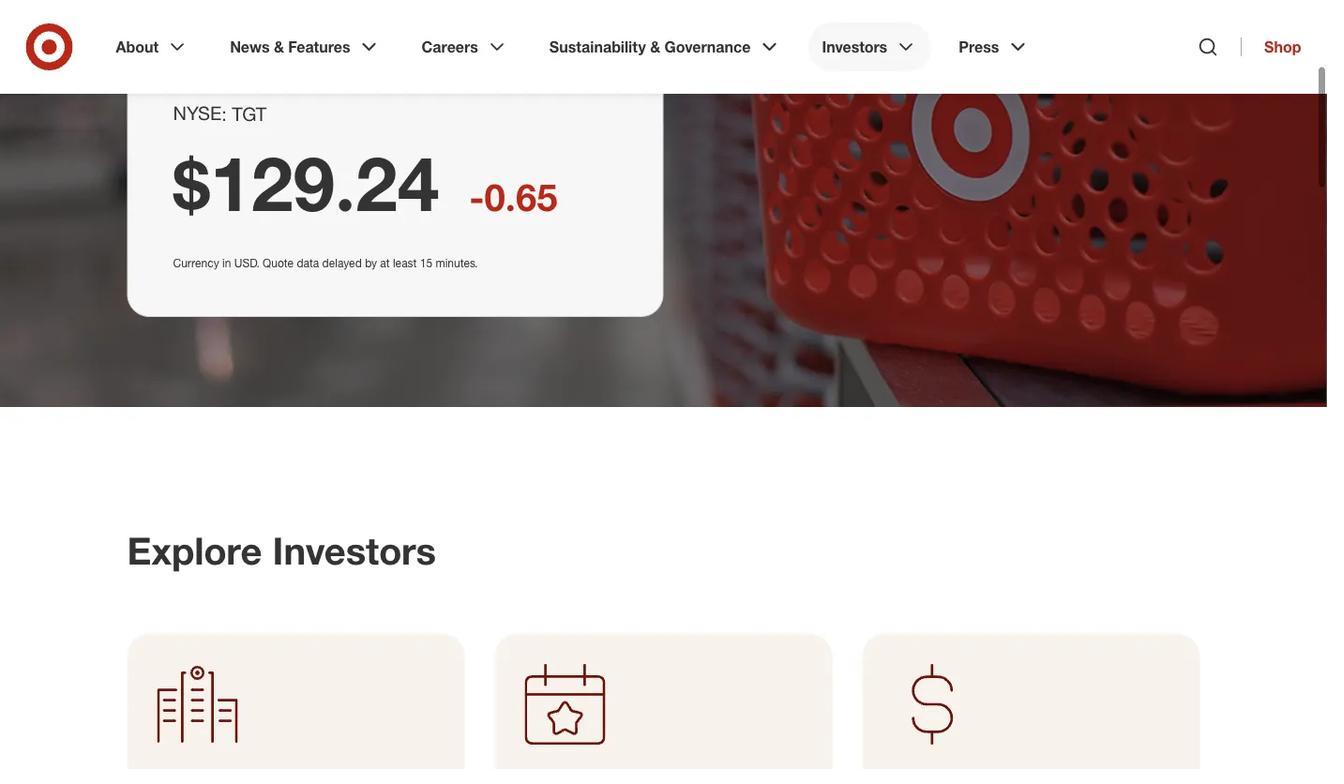 Task type: locate. For each thing, give the bounding box(es) containing it.
1 horizontal spatial &
[[650, 38, 661, 56]]

investors
[[822, 38, 888, 56], [273, 528, 436, 574]]

0 horizontal spatial &
[[274, 38, 284, 56]]

news
[[230, 38, 270, 56]]

explore
[[127, 528, 262, 574]]

sustainability
[[550, 38, 646, 56]]

press link
[[946, 23, 1043, 71]]

2 & from the left
[[650, 38, 661, 56]]

& inside news & features "link"
[[274, 38, 284, 56]]

currency in usd. quote data delayed by at least 15 minutes.
[[173, 256, 478, 270]]

& for governance
[[650, 38, 661, 56]]

& right news
[[274, 38, 284, 56]]

explore investors
[[127, 528, 436, 574]]

features
[[288, 38, 351, 56]]

& left the governance
[[650, 38, 661, 56]]

1 horizontal spatial investors
[[822, 38, 888, 56]]

&
[[274, 38, 284, 56], [650, 38, 661, 56]]

by
[[365, 256, 377, 270]]

0 horizontal spatial investors
[[273, 528, 436, 574]]

0 vertical spatial investors
[[822, 38, 888, 56]]

news & features
[[230, 38, 351, 56]]

in
[[222, 256, 231, 270]]

careers link
[[409, 23, 522, 71]]

investors link
[[809, 23, 931, 71]]

15
[[420, 256, 433, 270]]

press
[[959, 38, 1000, 56]]

governance
[[665, 38, 751, 56]]

least
[[393, 256, 417, 270]]

1 & from the left
[[274, 38, 284, 56]]

& for features
[[274, 38, 284, 56]]

$129.24
[[173, 137, 439, 228]]

at
[[380, 256, 390, 270]]

tgt
[[232, 102, 267, 125]]

stock quote
[[173, 39, 389, 85]]

& inside sustainability & governance link
[[650, 38, 661, 56]]



Task type: describe. For each thing, give the bounding box(es) containing it.
-
[[469, 174, 485, 220]]

delayed
[[322, 256, 362, 270]]

nyse
[[173, 102, 222, 125]]

0.65
[[485, 174, 558, 220]]

sustainability & governance
[[550, 38, 751, 56]]

shop link
[[1241, 38, 1302, 56]]

news & features link
[[217, 23, 394, 71]]

careers
[[422, 38, 478, 56]]

about link
[[103, 23, 202, 71]]

sustainability & governance link
[[537, 23, 794, 71]]

minutes.
[[436, 256, 478, 270]]

-0.65
[[469, 174, 558, 220]]

about
[[116, 38, 159, 56]]

1 vertical spatial investors
[[273, 528, 436, 574]]

quote
[[286, 39, 389, 85]]

currency
[[173, 256, 219, 270]]

usd.
[[234, 256, 260, 270]]

data
[[297, 256, 319, 270]]

shop
[[1265, 38, 1302, 56]]

quote
[[263, 256, 294, 270]]

stock
[[173, 39, 276, 85]]



Task type: vqa. For each thing, say whether or not it's contained in the screenshot.
-
yes



